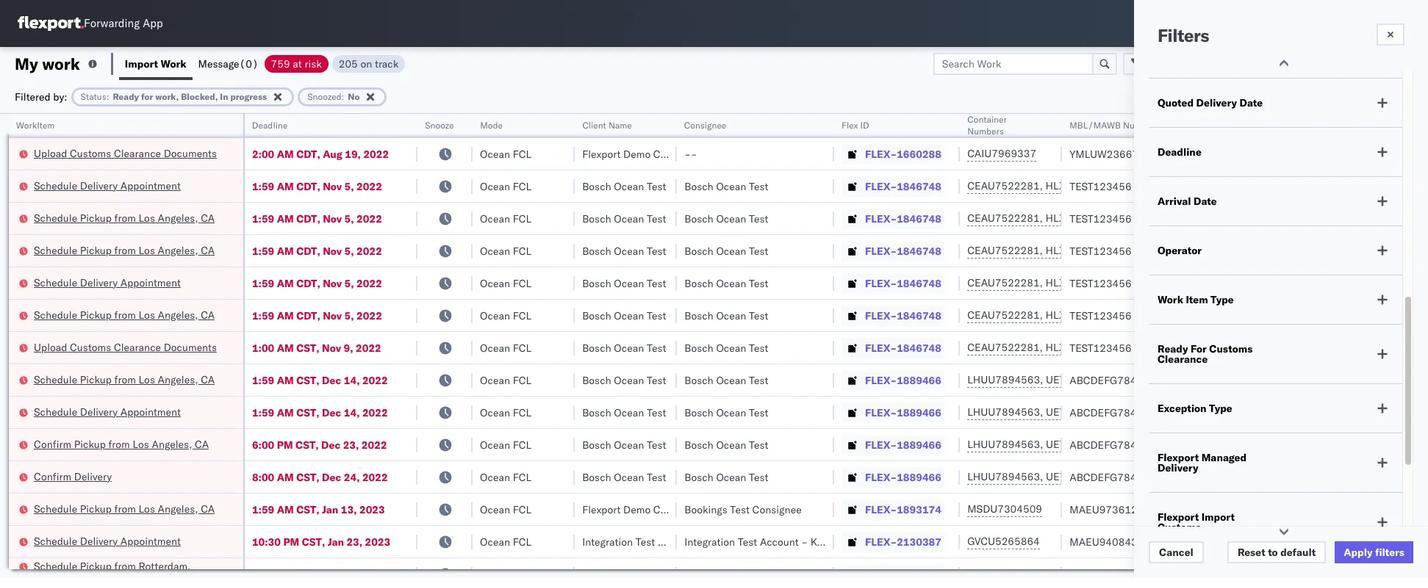 Task type: vqa. For each thing, say whether or not it's contained in the screenshot.


Task type: locate. For each thing, give the bounding box(es) containing it.
1 vertical spatial ready
[[1158, 343, 1188, 356]]

upload customs clearance documents button
[[34, 146, 217, 162], [34, 340, 217, 356]]

clearance
[[114, 147, 161, 160], [114, 341, 161, 354], [1158, 353, 1208, 366]]

1 horizontal spatial deadline
[[1158, 146, 1202, 159]]

flexport. image
[[18, 16, 84, 31]]

1 vertical spatial upload customs clearance documents link
[[34, 340, 217, 355]]

1 horizontal spatial numbers
[[1123, 120, 1160, 131]]

2 lhuu7894563, uetu5238478 from the top
[[968, 406, 1118, 419]]

0 horizontal spatial import
[[125, 57, 158, 70]]

pickup for schedule pickup from los angeles, ca button corresponding to 1:59 am cst, dec 14, 2022
[[80, 373, 112, 386]]

no right snoozed
[[348, 91, 360, 102]]

confirm delivery
[[34, 470, 112, 483]]

8:00 am cst, dec 24, 2022
[[252, 471, 388, 484]]

schedule delivery appointment for fourth schedule delivery appointment link from the bottom
[[34, 179, 181, 192]]

maeu9408431
[[1070, 536, 1144, 549]]

1 5, from the top
[[345, 180, 354, 193]]

numbers inside container numbers
[[968, 126, 1004, 137]]

upload for 1:00 am cst, nov 9, 2022
[[34, 341, 67, 354]]

3 hlxu6269489, from the top
[[1046, 244, 1121, 257]]

0 vertical spatial work
[[161, 57, 186, 70]]

deadline up 2:00 at top
[[252, 120, 288, 131]]

4 1846748 from the top
[[897, 277, 942, 290]]

workitem button
[[9, 117, 229, 132]]

0 vertical spatial confirm
[[34, 438, 71, 451]]

2 1889466 from the top
[[897, 406, 942, 419]]

1 : from the left
[[106, 91, 109, 102]]

23, down 13,
[[347, 536, 363, 549]]

8 am from the top
[[277, 374, 294, 387]]

ocean
[[480, 147, 510, 161], [480, 180, 510, 193], [614, 180, 644, 193], [716, 180, 746, 193], [480, 212, 510, 225], [614, 212, 644, 225], [716, 212, 746, 225], [480, 244, 510, 258], [614, 244, 644, 258], [716, 244, 746, 258], [480, 277, 510, 290], [614, 277, 644, 290], [716, 277, 746, 290], [480, 309, 510, 322], [614, 309, 644, 322], [716, 309, 746, 322], [480, 341, 510, 355], [614, 341, 644, 355], [716, 341, 746, 355], [480, 374, 510, 387], [614, 374, 644, 387], [716, 374, 746, 387], [480, 406, 510, 419], [614, 406, 644, 419], [716, 406, 746, 419], [480, 439, 510, 452], [614, 439, 644, 452], [716, 439, 746, 452], [480, 471, 510, 484], [614, 471, 644, 484], [716, 471, 746, 484], [480, 503, 510, 516], [480, 536, 510, 549]]

ca for schedule pickup from los angeles, ca button for 1:59 am cdt, nov 5, 2022
[[201, 211, 215, 225]]

: for snoozed
[[342, 91, 344, 102]]

11 am from the top
[[277, 503, 294, 516]]

1 vertical spatial no
[[1156, 501, 1169, 514]]

1 lhuu7894563, from the top
[[968, 373, 1044, 387]]

2 schedule pickup from los angeles, ca from the top
[[34, 244, 215, 257]]

dec
[[322, 374, 341, 387], [322, 406, 341, 419], [321, 439, 341, 452], [322, 471, 341, 484]]

pm right 6:00 on the bottom left
[[277, 439, 293, 452]]

numbers up ymluw236679313
[[1123, 120, 1160, 131]]

1 vertical spatial flexport demo consignee
[[582, 503, 703, 516]]

uetu5238478 for confirm delivery
[[1046, 471, 1118, 484]]

1 horizontal spatial ready
[[1158, 343, 1188, 356]]

cst, up 6:00 pm cst, dec 23, 2022
[[296, 406, 320, 419]]

2 upload customs clearance documents link from the top
[[34, 340, 217, 355]]

8 schedule from the top
[[34, 502, 77, 516]]

2 appointment from the top
[[120, 276, 181, 289]]

los for third schedule pickup from los angeles, ca button from the bottom
[[139, 308, 155, 322]]

4 resize handle column header from the left
[[557, 114, 575, 579]]

upload customs clearance documents button for 2:00 am cdt, aug 19, 2022
[[34, 146, 217, 162]]

type right "item"
[[1211, 293, 1234, 307]]

2 ceau7522281, from the top
[[968, 212, 1043, 225]]

3 hlxu8034992 from the top
[[1124, 244, 1196, 257]]

delivery inside flexport managed delivery
[[1158, 462, 1199, 475]]

clearance for 2:00 am cdt, aug 19, 2022
[[114, 147, 161, 160]]

0 vertical spatial documents
[[164, 147, 217, 160]]

for
[[141, 91, 153, 102]]

fcl
[[513, 147, 532, 161], [513, 180, 532, 193], [513, 212, 532, 225], [513, 244, 532, 258], [513, 277, 532, 290], [513, 309, 532, 322], [513, 341, 532, 355], [513, 374, 532, 387], [513, 406, 532, 419], [513, 439, 532, 452], [513, 471, 532, 484], [513, 503, 532, 516], [513, 536, 532, 549]]

1 horizontal spatial work
[[1158, 293, 1184, 307]]

my
[[15, 53, 38, 74]]

4 5, from the top
[[345, 277, 354, 290]]

1 vertical spatial pm
[[283, 536, 299, 549]]

1 vertical spatial upload customs clearance documents button
[[34, 340, 217, 356]]

1889466 for confirm delivery
[[897, 471, 942, 484]]

resize handle column header for mbl/mawb numbers button
[[1241, 114, 1259, 579]]

mbl/mawb numbers
[[1070, 120, 1160, 131]]

3 ocean fcl from the top
[[480, 212, 532, 225]]

angeles, for fourth schedule pickup from los angeles, ca button from the bottom
[[158, 244, 198, 257]]

:
[[106, 91, 109, 102], [342, 91, 344, 102]]

4 appointment from the top
[[120, 535, 181, 548]]

pickup inside the schedule pickup from rotterdam, netherlands
[[80, 560, 112, 573]]

ready for customs clearance
[[1158, 343, 1253, 366]]

uetu5238478 for schedule delivery appointment
[[1046, 406, 1118, 419]]

schedule delivery appointment link
[[34, 178, 181, 193], [34, 275, 181, 290], [34, 405, 181, 419], [34, 534, 181, 549]]

1 vertical spatial 23,
[[347, 536, 363, 549]]

clear
[[1156, 454, 1180, 467]]

10 am from the top
[[277, 471, 294, 484]]

0 vertical spatial upload
[[34, 147, 67, 160]]

arrival date
[[1158, 195, 1217, 208]]

hlxu6269489, for third schedule pickup from los angeles, ca link
[[1046, 309, 1121, 322]]

delivery for first schedule delivery appointment button from the top
[[80, 179, 118, 192]]

3 ceau7522281, hlxu6269489, hlxu8034992 from the top
[[968, 244, 1196, 257]]

resize handle column header for deadline button
[[400, 114, 418, 579]]

1 uetu5238478 from the top
[[1046, 373, 1118, 387]]

0 vertical spatial date
[[1240, 96, 1263, 110]]

4 1:59 from the top
[[252, 277, 274, 290]]

ceau7522281, hlxu6269489, hlxu8034992 for 1:00 am cst, nov 9, 2022 upload customs clearance documents link
[[968, 341, 1196, 354]]

3 1889466 from the top
[[897, 439, 942, 452]]

12 fcl from the top
[[513, 503, 532, 516]]

from for third schedule pickup from los angeles, ca button from the bottom
[[114, 308, 136, 322]]

1 vertical spatial upload
[[34, 341, 67, 354]]

clearance inside the ready for customs clearance
[[1158, 353, 1208, 366]]

0 horizontal spatial no
[[348, 91, 360, 102]]

no inside list box
[[1156, 501, 1169, 514]]

type right exception
[[1209, 402, 1233, 415]]

12 flex- from the top
[[865, 503, 897, 516]]

demo down name
[[623, 147, 651, 161]]

schedule pickup from los angeles, ca link
[[34, 211, 215, 225], [34, 243, 215, 258], [34, 308, 215, 322], [34, 372, 215, 387], [34, 502, 215, 516]]

cst, down the 1:00 am cst, nov 9, 2022
[[296, 374, 320, 387]]

0 vertical spatial flexport demo consignee
[[582, 147, 703, 161]]

to
[[1268, 546, 1278, 559]]

abcdefg78456546 for schedule delivery appointment
[[1070, 406, 1169, 419]]

mbl/mawb numbers button
[[1063, 117, 1244, 132]]

flexport inside flexport managed delivery
[[1158, 451, 1199, 465]]

resize handle column header for client name button
[[660, 114, 677, 579]]

account
[[760, 536, 799, 549]]

1:59 am cst, dec 14, 2022 up 6:00 pm cst, dec 23, 2022
[[252, 406, 388, 419]]

flexport demo consignee for --
[[582, 147, 703, 161]]

filter
[[1183, 454, 1207, 467]]

0 horizontal spatial numbers
[[968, 126, 1004, 137]]

1 horizontal spatial date
[[1240, 96, 1263, 110]]

5 5, from the top
[[345, 309, 354, 322]]

3 flex- from the top
[[865, 212, 897, 225]]

list box
[[1147, 448, 1235, 519]]

1:59
[[252, 180, 274, 193], [252, 212, 274, 225], [252, 244, 274, 258], [252, 277, 274, 290], [252, 309, 274, 322], [252, 374, 274, 387], [252, 406, 274, 419], [252, 503, 274, 516]]

4 hlxu8034992 from the top
[[1124, 276, 1196, 290]]

numbers for mbl/mawb numbers
[[1123, 120, 1160, 131]]

dec for schedule pickup from los angeles, ca
[[322, 374, 341, 387]]

7 am from the top
[[277, 341, 294, 355]]

0 vertical spatial deadline
[[252, 120, 288, 131]]

upload customs clearance documents for 2:00
[[34, 147, 217, 160]]

3 test123456 from the top
[[1070, 244, 1132, 258]]

schedule pickup from los angeles, ca button for 1:59 am cst, dec 14, 2022
[[34, 372, 215, 389]]

4 fcl from the top
[[513, 244, 532, 258]]

5 flex-1846748 from the top
[[865, 309, 942, 322]]

resize handle column header for flex id button
[[943, 114, 960, 579]]

1 1:59 am cst, dec 14, 2022 from the top
[[252, 374, 388, 387]]

1 vertical spatial demo
[[623, 503, 651, 516]]

1:59 am cdt, nov 5, 2022 for first schedule delivery appointment button from the top
[[252, 180, 382, 193]]

jan down 13,
[[328, 536, 344, 549]]

upload customs clearance documents for 1:00
[[34, 341, 217, 354]]

integration test account - karl lagerfeld
[[685, 536, 876, 549]]

date
[[1240, 96, 1263, 110], [1194, 195, 1217, 208]]

ready left 'for'
[[113, 91, 139, 102]]

demo left bookings
[[623, 503, 651, 516]]

2023 down the 1:59 am cst, jan 13, 2023
[[365, 536, 391, 549]]

import up cancel button
[[1202, 511, 1235, 524]]

3 5, from the top
[[345, 244, 354, 258]]

3 schedule delivery appointment from the top
[[34, 405, 181, 419]]

lhuu7894563, for confirm delivery
[[968, 471, 1044, 484]]

9 resize handle column header from the left
[[1241, 114, 1259, 579]]

0 horizontal spatial date
[[1194, 195, 1217, 208]]

1 vertical spatial 14,
[[344, 406, 360, 419]]

lagerfeld
[[832, 536, 876, 549]]

delivery for second schedule delivery appointment button from the bottom
[[80, 405, 118, 419]]

4 lhuu7894563, from the top
[[968, 471, 1044, 484]]

1 vertical spatial confirm
[[34, 470, 71, 483]]

3 resize handle column header from the left
[[455, 114, 473, 579]]

flex-
[[865, 147, 897, 161], [865, 180, 897, 193], [865, 212, 897, 225], [865, 244, 897, 258], [865, 277, 897, 290], [865, 309, 897, 322], [865, 341, 897, 355], [865, 374, 897, 387], [865, 406, 897, 419], [865, 439, 897, 452], [865, 471, 897, 484], [865, 503, 897, 516], [865, 536, 897, 549]]

: up the workitem button
[[106, 91, 109, 102]]

numbers down container
[[968, 126, 1004, 137]]

7 resize handle column header from the left
[[943, 114, 960, 579]]

3 lhuu7894563, from the top
[[968, 438, 1044, 451]]

1 vertical spatial jan
[[328, 536, 344, 549]]

flex-1889466
[[865, 374, 942, 387], [865, 406, 942, 419], [865, 439, 942, 452], [865, 471, 942, 484]]

deadline down mbl/mawb numbers button
[[1158, 146, 1202, 159]]

quoted
[[1158, 96, 1194, 110]]

consignee up --
[[685, 120, 727, 131]]

9,
[[344, 341, 353, 355]]

2 hlxu8034992 from the top
[[1124, 212, 1196, 225]]

filtered by:
[[15, 90, 67, 103]]

4 abcdefg78456546 from the top
[[1070, 471, 1169, 484]]

1 horizontal spatial import
[[1202, 511, 1235, 524]]

angeles, inside confirm pickup from los angeles, ca link
[[152, 438, 192, 451]]

0 vertical spatial upload customs clearance documents link
[[34, 146, 217, 161]]

0 vertical spatial demo
[[623, 147, 651, 161]]

1 fcl from the top
[[513, 147, 532, 161]]

flex-2130387 button
[[842, 532, 945, 552], [842, 532, 945, 552]]

0 vertical spatial ready
[[113, 91, 139, 102]]

ocean fcl
[[480, 147, 532, 161], [480, 180, 532, 193], [480, 212, 532, 225], [480, 244, 532, 258], [480, 277, 532, 290], [480, 309, 532, 322], [480, 341, 532, 355], [480, 374, 532, 387], [480, 406, 532, 419], [480, 439, 532, 452], [480, 471, 532, 484], [480, 503, 532, 516], [480, 536, 532, 549]]

my work
[[15, 53, 80, 74]]

1 vertical spatial work
[[1158, 293, 1184, 307]]

default
[[1281, 546, 1316, 559]]

customs inside flexport import customs
[[1158, 521, 1201, 534]]

6:00 pm cst, dec 23, 2022
[[252, 439, 387, 452]]

1 flex-1889466 from the top
[[865, 374, 942, 387]]

0 horizontal spatial :
[[106, 91, 109, 102]]

1 vertical spatial 2023
[[365, 536, 391, 549]]

1 horizontal spatial no
[[1156, 501, 1169, 514]]

1 vertical spatial date
[[1194, 195, 1217, 208]]

ceau7522281, hlxu6269489, hlxu8034992
[[968, 179, 1196, 193], [968, 212, 1196, 225], [968, 244, 1196, 257], [968, 276, 1196, 290], [968, 309, 1196, 322], [968, 341, 1196, 354]]

dec down the 1:00 am cst, nov 9, 2022
[[322, 374, 341, 387]]

0 vertical spatial no
[[348, 91, 360, 102]]

flex-1660288 button
[[842, 144, 945, 164], [842, 144, 945, 164]]

ca for schedule pickup from los angeles, ca button related to 1:59 am cst, jan 13, 2023
[[201, 502, 215, 516]]

test
[[647, 180, 666, 193], [749, 180, 769, 193], [647, 212, 666, 225], [749, 212, 769, 225], [647, 244, 666, 258], [749, 244, 769, 258], [647, 277, 666, 290], [749, 277, 769, 290], [647, 309, 666, 322], [749, 309, 769, 322], [647, 341, 666, 355], [749, 341, 769, 355], [647, 374, 666, 387], [749, 374, 769, 387], [647, 406, 666, 419], [749, 406, 769, 419], [647, 439, 666, 452], [749, 439, 769, 452], [647, 471, 666, 484], [749, 471, 769, 484], [730, 503, 750, 516], [738, 536, 757, 549]]

13 flex- from the top
[[865, 536, 897, 549]]

apply filters
[[1344, 546, 1405, 559]]

: down "205"
[[342, 91, 344, 102]]

pm for 6:00
[[277, 439, 293, 452]]

1 vertical spatial import
[[1202, 511, 1235, 524]]

pm
[[277, 439, 293, 452], [283, 536, 299, 549]]

schedule pickup from los angeles, ca
[[34, 211, 215, 225], [34, 244, 215, 257], [34, 308, 215, 322], [34, 373, 215, 386], [34, 502, 215, 516]]

0 vertical spatial import
[[125, 57, 158, 70]]

6 ceau7522281, from the top
[[968, 341, 1043, 354]]

message (0)
[[198, 57, 258, 70]]

app
[[143, 17, 163, 30]]

ca
[[201, 211, 215, 225], [201, 244, 215, 257], [201, 308, 215, 322], [201, 373, 215, 386], [195, 438, 209, 451], [201, 502, 215, 516]]

schedule inside the schedule pickup from rotterdam, netherlands
[[34, 560, 77, 573]]

0 vertical spatial upload customs clearance documents
[[34, 147, 217, 160]]

0 vertical spatial operator
[[1266, 120, 1302, 131]]

3 am from the top
[[277, 212, 294, 225]]

client name
[[582, 120, 632, 131]]

angeles, for third schedule pickup from los angeles, ca button from the bottom
[[158, 308, 198, 322]]

1 appointment from the top
[[120, 179, 181, 192]]

3 1:59 am cdt, nov 5, 2022 from the top
[[252, 244, 382, 258]]

nov
[[323, 180, 342, 193], [323, 212, 342, 225], [323, 244, 342, 258], [323, 277, 342, 290], [323, 309, 342, 322], [322, 341, 341, 355]]

reset to default
[[1238, 546, 1316, 559]]

delivery for confirm delivery button
[[74, 470, 112, 483]]

23, for 2022
[[343, 439, 359, 452]]

flex-1889466 for schedule pickup from los angeles, ca
[[865, 374, 942, 387]]

4 cdt, from the top
[[296, 244, 320, 258]]

flexport managed delivery
[[1158, 451, 1247, 475]]

1:59 am cst, dec 14, 2022 down the 1:00 am cst, nov 9, 2022
[[252, 374, 388, 387]]

cdt,
[[296, 147, 320, 161], [296, 180, 320, 193], [296, 212, 320, 225], [296, 244, 320, 258], [296, 277, 320, 290], [296, 309, 320, 322]]

from for schedule pickup from rotterdam, netherlands button in the bottom left of the page
[[114, 560, 136, 573]]

consignee up account
[[752, 503, 802, 516]]

ca for fourth schedule pickup from los angeles, ca button from the bottom
[[201, 244, 215, 257]]

consignee
[[685, 120, 727, 131], [653, 147, 703, 161], [653, 503, 703, 516], [752, 503, 802, 516]]

14, up 6:00 pm cst, dec 23, 2022
[[344, 406, 360, 419]]

schedule pickup from rotterdam, netherlands
[[34, 560, 191, 579]]

flex-1660288
[[865, 147, 942, 161]]

test123456
[[1070, 180, 1132, 193], [1070, 212, 1132, 225], [1070, 244, 1132, 258], [1070, 277, 1132, 290], [1070, 309, 1132, 322], [1070, 341, 1132, 355]]

appointment for second schedule delivery appointment link from the bottom
[[120, 405, 181, 419]]

6 am from the top
[[277, 309, 294, 322]]

hlxu6269489, for 1:00 am cst, nov 9, 2022 upload customs clearance documents link
[[1046, 341, 1121, 354]]

1 vertical spatial documents
[[164, 341, 217, 354]]

8 flex- from the top
[[865, 374, 897, 387]]

schedule delivery appointment for 1st schedule delivery appointment link from the bottom of the page
[[34, 535, 181, 548]]

5 hlxu8034992 from the top
[[1124, 309, 1196, 322]]

0 vertical spatial 23,
[[343, 439, 359, 452]]

customs inside the ready for customs clearance
[[1210, 343, 1253, 356]]

2 hlxu6269489, from the top
[[1046, 212, 1121, 225]]

3 1846748 from the top
[[897, 244, 942, 258]]

1 horizontal spatial :
[[342, 91, 344, 102]]

name
[[608, 120, 632, 131]]

resize handle column header
[[226, 114, 243, 579], [400, 114, 418, 579], [455, 114, 473, 579], [557, 114, 575, 579], [660, 114, 677, 579], [817, 114, 834, 579], [943, 114, 960, 579], [1045, 114, 1063, 579], [1241, 114, 1259, 579], [1344, 114, 1361, 579], [1391, 114, 1409, 579]]

uetu5238478 for schedule pickup from los angeles, ca
[[1046, 373, 1118, 387]]

abcdefg78456546 for schedule pickup from los angeles, ca
[[1070, 374, 1169, 387]]

ceau7522281, hlxu6269489, hlxu8034992 for fourth schedule delivery appointment link from the bottom
[[968, 179, 1196, 193]]

5, for 4th schedule pickup from los angeles, ca link from the bottom
[[345, 244, 354, 258]]

schedule pickup from los angeles, ca link for 1:59 am cdt, nov 5, 2022
[[34, 211, 215, 225]]

numbers inside button
[[1123, 120, 1160, 131]]

schedule
[[34, 179, 77, 192], [34, 211, 77, 225], [34, 244, 77, 257], [34, 276, 77, 289], [34, 308, 77, 322], [34, 373, 77, 386], [34, 405, 77, 419], [34, 502, 77, 516], [34, 535, 77, 548], [34, 560, 77, 573]]

1 schedule pickup from los angeles, ca button from the top
[[34, 211, 215, 227]]

hlxu6269489, for fourth schedule delivery appointment link from the bottom
[[1046, 179, 1121, 193]]

angeles, for schedule pickup from los angeles, ca button corresponding to 1:59 am cst, dec 14, 2022
[[158, 373, 198, 386]]

6 1:59 from the top
[[252, 374, 274, 387]]

from for fourth schedule pickup from los angeles, ca button from the bottom
[[114, 244, 136, 257]]

progress
[[230, 91, 267, 102]]

1 schedule delivery appointment button from the top
[[34, 178, 181, 194]]

pickup for third schedule pickup from los angeles, ca button from the bottom
[[80, 308, 112, 322]]

3 schedule delivery appointment button from the top
[[34, 405, 181, 421]]

work left "item"
[[1158, 293, 1184, 307]]

2023 right 13,
[[359, 503, 385, 516]]

2 test123456 from the top
[[1070, 212, 1132, 225]]

23, up the 24,
[[343, 439, 359, 452]]

4 ceau7522281, from the top
[[968, 276, 1043, 290]]

14, down 9,
[[344, 374, 360, 387]]

1 vertical spatial 1:59 am cst, dec 14, 2022
[[252, 406, 388, 419]]

4 am from the top
[[277, 244, 294, 258]]

confirm delivery button
[[34, 469, 112, 486]]

1:59 am cdt, nov 5, 2022 for fourth schedule pickup from los angeles, ca button from the bottom
[[252, 244, 382, 258]]

1 vertical spatial upload customs clearance documents
[[34, 341, 217, 354]]

8:00
[[252, 471, 274, 484]]

work
[[161, 57, 186, 70], [1158, 293, 1184, 307]]

lhuu7894563, uetu5238478 for confirm delivery
[[968, 471, 1118, 484]]

consignee inside button
[[685, 120, 727, 131]]

consignee down client name button
[[653, 147, 703, 161]]

5 schedule pickup from los angeles, ca from the top
[[34, 502, 215, 516]]

resize handle column header for container numbers 'button'
[[1045, 114, 1063, 579]]

1 vertical spatial operator
[[1158, 244, 1202, 257]]

from inside the schedule pickup from rotterdam, netherlands
[[114, 560, 136, 573]]

2 schedule pickup from los angeles, ca link from the top
[[34, 243, 215, 258]]

documents left 1:00 in the bottom left of the page
[[164, 341, 217, 354]]

dec up 6:00 pm cst, dec 23, 2022
[[322, 406, 341, 419]]

0 horizontal spatial work
[[161, 57, 186, 70]]

3 schedule pickup from los angeles, ca link from the top
[[34, 308, 215, 322]]

flex-1846748 button
[[842, 176, 945, 197], [842, 176, 945, 197], [842, 208, 945, 229], [842, 208, 945, 229], [842, 241, 945, 261], [842, 241, 945, 261], [842, 273, 945, 294], [842, 273, 945, 294], [842, 305, 945, 326], [842, 305, 945, 326], [842, 338, 945, 358], [842, 338, 945, 358]]

clearance for 1:00 am cst, nov 9, 2022
[[114, 341, 161, 354]]

customs
[[70, 147, 111, 160], [70, 341, 111, 354], [1210, 343, 1253, 356], [1158, 521, 1201, 534]]

schedule pickup from los angeles, ca button for 1:59 am cst, jan 13, 2023
[[34, 502, 215, 518]]

angeles, for confirm pickup from los angeles, ca button
[[152, 438, 192, 451]]

lhuu7894563, for schedule delivery appointment
[[968, 406, 1044, 419]]

documents down blocked,
[[164, 147, 217, 160]]

resize handle column header for mode button
[[557, 114, 575, 579]]

dec left the 24,
[[322, 471, 341, 484]]

ready inside the ready for customs clearance
[[1158, 343, 1188, 356]]

import up 'for'
[[125, 57, 158, 70]]

8 fcl from the top
[[513, 374, 532, 387]]

0 horizontal spatial deadline
[[252, 120, 288, 131]]

apply filters button
[[1335, 542, 1414, 564]]

hlxu6269489, for 4th schedule pickup from los angeles, ca link from the bottom
[[1046, 244, 1121, 257]]

0 vertical spatial upload customs clearance documents button
[[34, 146, 217, 162]]

4 lhuu7894563, uetu5238478 from the top
[[968, 471, 1118, 484]]

pm for 10:30
[[283, 536, 299, 549]]

pm right 10:30 at the bottom of the page
[[283, 536, 299, 549]]

1 flex-1846748 from the top
[[865, 180, 942, 193]]

4 uetu5238478 from the top
[[1046, 471, 1118, 484]]

import
[[125, 57, 158, 70], [1202, 511, 1235, 524]]

4 schedule delivery appointment from the top
[[34, 535, 181, 548]]

reset to default button
[[1228, 542, 1326, 564]]

ready left for at right bottom
[[1158, 343, 1188, 356]]

schedule pickup from los angeles, ca for 1:59 am cdt, nov 5, 2022
[[34, 211, 215, 225]]

1889466 for schedule pickup from los angeles, ca
[[897, 374, 942, 387]]

4 flex-1889466 from the top
[[865, 471, 942, 484]]

documents
[[164, 147, 217, 160], [164, 341, 217, 354]]

confirm for confirm delivery
[[34, 470, 71, 483]]

schedule delivery appointment for second schedule delivery appointment link from the bottom
[[34, 405, 181, 419]]

cst, down the 1:59 am cst, jan 13, 2023
[[302, 536, 325, 549]]

1 flexport demo consignee from the top
[[582, 147, 703, 161]]

5 1:59 from the top
[[252, 309, 274, 322]]

arrival
[[1158, 195, 1191, 208]]

dec up 8:00 am cst, dec 24, 2022
[[321, 439, 341, 452]]

0 vertical spatial pm
[[277, 439, 293, 452]]

am
[[277, 147, 294, 161], [277, 180, 294, 193], [277, 212, 294, 225], [277, 244, 294, 258], [277, 277, 294, 290], [277, 309, 294, 322], [277, 341, 294, 355], [277, 374, 294, 387], [277, 406, 294, 419], [277, 471, 294, 484], [277, 503, 294, 516]]

abcdefg78456546
[[1070, 374, 1169, 387], [1070, 406, 1169, 419], [1070, 439, 1169, 452], [1070, 471, 1169, 484]]

0 vertical spatial 14,
[[344, 374, 360, 387]]

3 schedule from the top
[[34, 244, 77, 257]]

4 flex- from the top
[[865, 244, 897, 258]]

0 vertical spatial jan
[[322, 503, 338, 516]]

1 upload customs clearance documents link from the top
[[34, 146, 217, 161]]

los
[[139, 211, 155, 225], [139, 244, 155, 257], [139, 308, 155, 322], [139, 373, 155, 386], [133, 438, 149, 451], [139, 502, 155, 516]]

upload customs clearance documents
[[34, 147, 217, 160], [34, 341, 217, 354]]

2023
[[359, 503, 385, 516], [365, 536, 391, 549]]

work inside button
[[161, 57, 186, 70]]

action
[[1377, 57, 1409, 70]]

1 schedule pickup from los angeles, ca link from the top
[[34, 211, 215, 225]]

0 vertical spatial 1:59 am cst, dec 14, 2022
[[252, 374, 388, 387]]

jan left 13,
[[322, 503, 338, 516]]

0 horizontal spatial operator
[[1158, 244, 1202, 257]]

ca for confirm pickup from los angeles, ca button
[[195, 438, 209, 451]]

cst,
[[296, 341, 320, 355], [296, 374, 320, 387], [296, 406, 320, 419], [296, 439, 319, 452], [296, 471, 320, 484], [296, 503, 320, 516], [302, 536, 325, 549]]

work up status : ready for work, blocked, in progress
[[161, 57, 186, 70]]

13,
[[341, 503, 357, 516]]

list box containing clear filter
[[1147, 448, 1235, 519]]

deadline
[[252, 120, 288, 131], [1158, 146, 1202, 159]]

from for schedule pickup from los angeles, ca button for 1:59 am cdt, nov 5, 2022
[[114, 211, 136, 225]]

no down yes
[[1156, 501, 1169, 514]]

2 schedule delivery appointment button from the top
[[34, 275, 181, 291]]

type
[[1211, 293, 1234, 307], [1209, 402, 1233, 415]]

documents for 2:00 am cdt, aug 19, 2022
[[164, 147, 217, 160]]

0 vertical spatial 2023
[[359, 503, 385, 516]]



Task type: describe. For each thing, give the bounding box(es) containing it.
lhuu7894563, uetu5238478 for schedule delivery appointment
[[968, 406, 1118, 419]]

2:00 am cdt, aug 19, 2022
[[252, 147, 389, 161]]

confirm delivery link
[[34, 469, 112, 484]]

12 ocean fcl from the top
[[480, 503, 532, 516]]

clear filter
[[1156, 454, 1207, 467]]

work item type
[[1158, 293, 1234, 307]]

los for confirm pickup from los angeles, ca button
[[133, 438, 149, 451]]

6:00
[[252, 439, 274, 452]]

2 schedule delivery appointment link from the top
[[34, 275, 181, 290]]

4 hlxu6269489, from the top
[[1046, 276, 1121, 290]]

angeles, for schedule pickup from los angeles, ca button related to 1:59 am cst, jan 13, 2023
[[158, 502, 198, 516]]

status
[[81, 91, 106, 102]]

Search Work text field
[[933, 53, 1094, 75]]

9 flex- from the top
[[865, 406, 897, 419]]

dec for confirm delivery
[[322, 471, 341, 484]]

schedule pickup from los angeles, ca link for 1:59 am cst, jan 13, 2023
[[34, 502, 215, 516]]

1 horizontal spatial operator
[[1266, 120, 1302, 131]]

1 flex- from the top
[[865, 147, 897, 161]]

2023 for 1:59 am cst, jan 13, 2023
[[359, 503, 385, 516]]

11 fcl from the top
[[513, 471, 532, 484]]

3 abcdefg78456546 from the top
[[1070, 439, 1169, 452]]

1 1:59 from the top
[[252, 180, 274, 193]]

lhuu7894563, for schedule pickup from los angeles, ca
[[968, 373, 1044, 387]]

pickup for schedule pickup from los angeles, ca button for 1:59 am cdt, nov 5, 2022
[[80, 211, 112, 225]]

batch
[[1345, 57, 1374, 70]]

1893174
[[897, 503, 942, 516]]

pickup for schedule pickup from los angeles, ca button related to 1:59 am cst, jan 13, 2023
[[80, 502, 112, 516]]

7 flex- from the top
[[865, 341, 897, 355]]

11 ocean fcl from the top
[[480, 471, 532, 484]]

1 schedule delivery appointment link from the top
[[34, 178, 181, 193]]

5 1846748 from the top
[[897, 309, 942, 322]]

ceau7522281, hlxu6269489, hlxu8034992 for 4th schedule pickup from los angeles, ca link from the bottom
[[968, 244, 1196, 257]]

8 ocean fcl from the top
[[480, 374, 532, 387]]

managed
[[1202, 451, 1247, 465]]

cancel button
[[1149, 542, 1204, 564]]

documents for 1:00 am cst, nov 9, 2022
[[164, 341, 217, 354]]

abcdefg78456546 for confirm delivery
[[1070, 471, 1169, 484]]

1 vertical spatial deadline
[[1158, 146, 1202, 159]]

snooze
[[425, 120, 454, 131]]

cancel
[[1159, 546, 1194, 559]]

os
[[1387, 18, 1401, 29]]

snoozed
[[307, 91, 342, 102]]

flex id
[[842, 120, 870, 131]]

forwarding app link
[[18, 16, 163, 31]]

2 cdt, from the top
[[296, 180, 320, 193]]

cst, left 9,
[[296, 341, 320, 355]]

jan for 13,
[[322, 503, 338, 516]]

5, for third schedule pickup from los angeles, ca link
[[345, 309, 354, 322]]

maeu9736123
[[1070, 503, 1144, 516]]

1 1846748 from the top
[[897, 180, 942, 193]]

confirm for confirm pickup from los angeles, ca
[[34, 438, 71, 451]]

2130387
[[897, 536, 942, 549]]

container numbers
[[968, 114, 1007, 137]]

pickup for confirm pickup from los angeles, ca button
[[74, 438, 106, 451]]

3 flex-1846748 from the top
[[865, 244, 942, 258]]

1:00 am cst, nov 9, 2022
[[252, 341, 381, 355]]

work
[[42, 53, 80, 74]]

2 schedule pickup from los angeles, ca button from the top
[[34, 243, 215, 259]]

2 1:59 from the top
[[252, 212, 274, 225]]

apply
[[1344, 546, 1373, 559]]

--
[[685, 147, 697, 161]]

workitem
[[16, 120, 55, 131]]

resize handle column header for consignee button
[[817, 114, 834, 579]]

schedule pickup from los angeles, ca link for 1:59 am cst, dec 14, 2022
[[34, 372, 215, 387]]

confirm pickup from los angeles, ca button
[[34, 437, 209, 453]]

: for status
[[106, 91, 109, 102]]

schedule delivery appointment for 3rd schedule delivery appointment link from the bottom of the page
[[34, 276, 181, 289]]

3 1:59 from the top
[[252, 244, 274, 258]]

3 ceau7522281, from the top
[[968, 244, 1043, 257]]

19,
[[345, 147, 361, 161]]

5 ceau7522281, from the top
[[968, 309, 1043, 322]]

for
[[1191, 343, 1207, 356]]

10 flex- from the top
[[865, 439, 897, 452]]

6 schedule from the top
[[34, 373, 77, 386]]

2 am from the top
[[277, 180, 294, 193]]

los for fourth schedule pickup from los angeles, ca button from the bottom
[[139, 244, 155, 257]]

schedule pickup from rotterdam, netherlands link
[[34, 559, 224, 579]]

from for schedule pickup from los angeles, ca button related to 1:59 am cst, jan 13, 2023
[[114, 502, 136, 516]]

cst, up the 1:59 am cst, jan 13, 2023
[[296, 471, 320, 484]]

10 resize handle column header from the left
[[1344, 114, 1361, 579]]

upload customs clearance documents button for 1:00 am cst, nov 9, 2022
[[34, 340, 217, 356]]

5, for fourth schedule delivery appointment link from the bottom
[[345, 180, 354, 193]]

id
[[861, 120, 870, 131]]

los for schedule pickup from los angeles, ca button corresponding to 1:59 am cst, dec 14, 2022
[[139, 373, 155, 386]]

import work button
[[119, 47, 192, 80]]

6 flex- from the top
[[865, 309, 897, 322]]

msdu7304509
[[968, 503, 1042, 516]]

work,
[[155, 91, 179, 102]]

6 ocean fcl from the top
[[480, 309, 532, 322]]

9 schedule from the top
[[34, 535, 77, 548]]

Search Shipments (/) text field
[[1147, 12, 1289, 35]]

1 ceau7522281, from the top
[[968, 179, 1043, 193]]

10:30
[[252, 536, 281, 549]]

5 schedule from the top
[[34, 308, 77, 322]]

24,
[[344, 471, 360, 484]]

batch action
[[1345, 57, 1409, 70]]

14, for schedule pickup from los angeles, ca
[[344, 374, 360, 387]]

demo for -
[[623, 147, 651, 161]]

7 1:59 from the top
[[252, 406, 274, 419]]

flex-1893174
[[865, 503, 942, 516]]

0 horizontal spatial ready
[[113, 91, 139, 102]]

10 ocean fcl from the top
[[480, 439, 532, 452]]

2 flex- from the top
[[865, 180, 897, 193]]

2:00
[[252, 147, 274, 161]]

3 schedule pickup from los angeles, ca from the top
[[34, 308, 215, 322]]

ca for third schedule pickup from los angeles, ca button from the bottom
[[201, 308, 215, 322]]

6 fcl from the top
[[513, 309, 532, 322]]

11 resize handle column header from the left
[[1391, 114, 1409, 579]]

5 flex- from the top
[[865, 277, 897, 290]]

1:59 am cst, dec 14, 2022 for schedule pickup from los angeles, ca
[[252, 374, 388, 387]]

1 cdt, from the top
[[296, 147, 320, 161]]

10 fcl from the top
[[513, 439, 532, 452]]

6 hlxu8034992 from the top
[[1124, 341, 1196, 354]]

flexport inside flexport import customs
[[1158, 511, 1199, 524]]

1 am from the top
[[277, 147, 294, 161]]

demo for bookings
[[623, 503, 651, 516]]

appointment for 1st schedule delivery appointment link from the bottom of the page
[[120, 535, 181, 548]]

flex-2130387
[[865, 536, 942, 549]]

bookings test consignee
[[685, 503, 802, 516]]

cst, up 8:00 am cst, dec 24, 2022
[[296, 439, 319, 452]]

4 schedule delivery appointment button from the top
[[34, 534, 181, 550]]

filters
[[1375, 546, 1405, 559]]

actions
[[1370, 120, 1401, 131]]

(0)
[[239, 57, 258, 70]]

karl
[[811, 536, 829, 549]]

3 schedule pickup from los angeles, ca button from the top
[[34, 308, 215, 324]]

mode
[[480, 120, 503, 131]]

759 at risk
[[271, 57, 322, 70]]

2 flex-1846748 from the top
[[865, 212, 942, 225]]

numbers for container numbers
[[968, 126, 1004, 137]]

gvcu5265864
[[968, 535, 1040, 548]]

2 ocean fcl from the top
[[480, 180, 532, 193]]

upload for 2:00 am cdt, aug 19, 2022
[[34, 147, 67, 160]]

2 1:59 am cdt, nov 5, 2022 from the top
[[252, 212, 382, 225]]

2 schedule from the top
[[34, 211, 77, 225]]

6 flex-1846748 from the top
[[865, 341, 942, 355]]

ceau7522281, hlxu6269489, hlxu8034992 for third schedule pickup from los angeles, ca link
[[968, 309, 1196, 322]]

import work
[[125, 57, 186, 70]]

1 vertical spatial type
[[1209, 402, 1233, 415]]

message
[[198, 57, 239, 70]]

delivery for fourth schedule delivery appointment button
[[80, 535, 118, 548]]

5 ocean fcl from the top
[[480, 277, 532, 290]]

7 fcl from the top
[[513, 341, 532, 355]]

pickup for fourth schedule pickup from los angeles, ca button from the bottom
[[80, 244, 112, 257]]

9 ocean fcl from the top
[[480, 406, 532, 419]]

appointment for 3rd schedule delivery appointment link from the bottom of the page
[[120, 276, 181, 289]]

2 5, from the top
[[345, 212, 354, 225]]

2 ceau7522281, hlxu6269489, hlxu8034992 from the top
[[968, 212, 1196, 225]]

upload customs clearance documents link for 2:00 am cdt, aug 19, 2022
[[34, 146, 217, 161]]

client
[[582, 120, 606, 131]]

1889466 for schedule delivery appointment
[[897, 406, 942, 419]]

from for schedule pickup from los angeles, ca button corresponding to 1:59 am cst, dec 14, 2022
[[114, 373, 136, 386]]

bookings
[[685, 503, 728, 516]]

consignee up integration
[[653, 503, 703, 516]]

forwarding
[[84, 17, 140, 30]]

upload customs clearance documents link for 1:00 am cst, nov 9, 2022
[[34, 340, 217, 355]]

confirm pickup from los angeles, ca
[[34, 438, 209, 451]]

flex-1889466 for confirm delivery
[[865, 471, 942, 484]]

client name button
[[575, 117, 663, 132]]

4 test123456 from the top
[[1070, 277, 1132, 290]]

at
[[293, 57, 302, 70]]

3 schedule delivery appointment link from the top
[[34, 405, 181, 419]]

0 vertical spatial type
[[1211, 293, 1234, 307]]

1660288
[[897, 147, 942, 161]]

13 ocean fcl from the top
[[480, 536, 532, 549]]

deadline inside button
[[252, 120, 288, 131]]

mbl/mawb
[[1070, 120, 1121, 131]]

angeles, for schedule pickup from los angeles, ca button for 1:59 am cdt, nov 5, 2022
[[158, 211, 198, 225]]

4 schedule from the top
[[34, 276, 77, 289]]

on
[[361, 57, 372, 70]]

los for schedule pickup from los angeles, ca button related to 1:59 am cst, jan 13, 2023
[[139, 502, 155, 516]]

3 lhuu7894563, uetu5238478 from the top
[[968, 438, 1118, 451]]

import inside import work button
[[125, 57, 158, 70]]

1 test123456 from the top
[[1070, 180, 1132, 193]]

23, for 2023
[[347, 536, 363, 549]]

filtered
[[15, 90, 50, 103]]

jan for 23,
[[328, 536, 344, 549]]

mode button
[[473, 117, 560, 132]]

8 1:59 from the top
[[252, 503, 274, 516]]

delivery for 3rd schedule delivery appointment button from the bottom of the page
[[80, 276, 118, 289]]

schedule pickup from los angeles, ca for 1:59 am cst, jan 13, 2023
[[34, 502, 215, 516]]

risk
[[305, 57, 322, 70]]

appointment for fourth schedule delivery appointment link from the bottom
[[120, 179, 181, 192]]

cst, down 8:00 am cst, dec 24, 2022
[[296, 503, 320, 516]]

5 fcl from the top
[[513, 277, 532, 290]]

1 ocean fcl from the top
[[480, 147, 532, 161]]

container numbers button
[[960, 111, 1048, 137]]

2023 for 10:30 pm cst, jan 23, 2023
[[365, 536, 391, 549]]

flexport demo consignee for bookings test consignee
[[582, 503, 703, 516]]

reset
[[1238, 546, 1266, 559]]

205 on track
[[339, 57, 399, 70]]

track
[[375, 57, 399, 70]]

resize handle column header for the workitem button
[[226, 114, 243, 579]]

2 1846748 from the top
[[897, 212, 942, 225]]

item
[[1186, 293, 1208, 307]]

deadline button
[[245, 117, 403, 132]]

205
[[339, 57, 358, 70]]

lhuu7894563, uetu5238478 for schedule pickup from los angeles, ca
[[968, 373, 1118, 387]]

rotterdam,
[[139, 560, 191, 573]]

ymluw236679313
[[1070, 147, 1164, 161]]

1:59 am cdt, nov 5, 2022 for third schedule pickup from los angeles, ca button from the bottom
[[252, 309, 382, 322]]

pickup for schedule pickup from rotterdam, netherlands button in the bottom left of the page
[[80, 560, 112, 573]]

yes
[[1156, 477, 1172, 490]]

confirm pickup from los angeles, ca link
[[34, 437, 209, 452]]

14, for schedule delivery appointment
[[344, 406, 360, 419]]

3 uetu5238478 from the top
[[1046, 438, 1118, 451]]

2 fcl from the top
[[513, 180, 532, 193]]

from for confirm pickup from los angeles, ca button
[[108, 438, 130, 451]]

netherlands
[[34, 575, 91, 579]]

7 ocean fcl from the top
[[480, 341, 532, 355]]

status : ready for work, blocked, in progress
[[81, 91, 267, 102]]

import inside flexport import customs
[[1202, 511, 1235, 524]]

3 cdt, from the top
[[296, 212, 320, 225]]

by:
[[53, 90, 67, 103]]

6 test123456 from the top
[[1070, 341, 1132, 355]]

aug
[[323, 147, 342, 161]]

4 schedule delivery appointment link from the top
[[34, 534, 181, 549]]

ca for schedule pickup from los angeles, ca button corresponding to 1:59 am cst, dec 14, 2022
[[201, 373, 215, 386]]

flex-1889466 for schedule delivery appointment
[[865, 406, 942, 419]]

1:59 am cst, dec 14, 2022 for schedule delivery appointment
[[252, 406, 388, 419]]

9 fcl from the top
[[513, 406, 532, 419]]

1:00
[[252, 341, 274, 355]]

flex
[[842, 120, 858, 131]]

in
[[220, 91, 228, 102]]

6 cdt, from the top
[[296, 309, 320, 322]]



